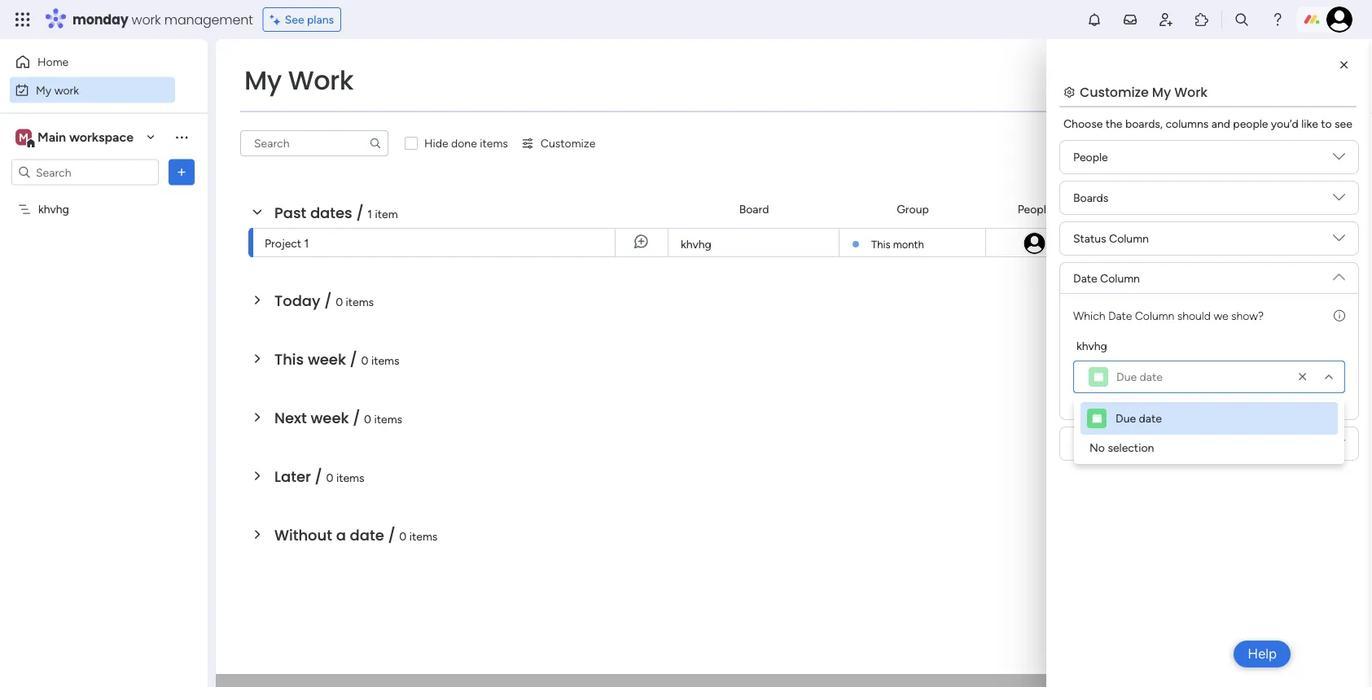 Task type: describe. For each thing, give the bounding box(es) containing it.
no selection
[[1090, 441, 1154, 455]]

search image
[[369, 137, 382, 150]]

notifications image
[[1087, 11, 1103, 28]]

workspace image
[[15, 128, 32, 146]]

my work
[[36, 83, 79, 97]]

main workspace
[[37, 130, 134, 145]]

no
[[1090, 441, 1105, 455]]

invite members image
[[1158, 11, 1174, 28]]

like
[[1302, 117, 1318, 131]]

0 inside today / 0 items
[[336, 295, 343, 309]]

date column
[[1073, 271, 1140, 285]]

help image
[[1270, 11, 1286, 28]]

choose the boards, columns and people you'd like to see
[[1064, 117, 1353, 131]]

0 inside this week / 0 items
[[361, 353, 369, 367]]

plans
[[307, 13, 334, 26]]

search everything image
[[1234, 11, 1250, 28]]

0 inside later / 0 items
[[326, 471, 334, 485]]

next week / 0 items
[[274, 408, 402, 428]]

see plans button
[[263, 7, 341, 32]]

v2 overdue deadline image
[[1090, 235, 1103, 250]]

which
[[1073, 309, 1106, 323]]

board
[[739, 202, 769, 216]]

past
[[274, 202, 306, 223]]

choose
[[1064, 117, 1103, 131]]

workspace selection element
[[15, 127, 136, 149]]

see
[[1335, 117, 1353, 131]]

boards
[[1073, 191, 1109, 205]]

priority column
[[1073, 437, 1153, 451]]

see
[[285, 13, 304, 26]]

work inside main content
[[1175, 83, 1208, 101]]

selection
[[1108, 441, 1154, 455]]

later / 0 items
[[274, 466, 365, 487]]

dapulse dropdown down arrow image for people
[[1333, 151, 1346, 169]]

status for status column
[[1073, 232, 1107, 246]]

later
[[274, 466, 311, 487]]

boards,
[[1126, 117, 1163, 131]]

column for date column
[[1100, 271, 1140, 285]]

main content containing past dates /
[[216, 39, 1372, 687]]

inbox image
[[1122, 11, 1139, 28]]

/ down this week / 0 items
[[353, 408, 360, 428]]

khvhg for khvhg link
[[681, 237, 712, 251]]

/ right later
[[315, 466, 322, 487]]

workspace options image
[[173, 129, 190, 145]]

13
[[1149, 235, 1159, 248]]

home
[[37, 55, 69, 69]]

/ left item
[[356, 202, 364, 223]]

people
[[1233, 117, 1268, 131]]

/ up next week / 0 items
[[350, 349, 357, 370]]

Search in workspace field
[[34, 163, 136, 182]]

dates
[[310, 202, 352, 223]]

items inside without a date / 0 items
[[410, 529, 438, 543]]

/ right the a
[[388, 525, 396, 546]]

item
[[375, 207, 398, 221]]

khvhg inside list box
[[38, 202, 69, 216]]

this week / 0 items
[[274, 349, 400, 370]]

prior
[[1351, 202, 1372, 216]]

dapulse dropdown down arrow image for status column
[[1333, 232, 1346, 250]]

you'd
[[1271, 117, 1299, 131]]

1 vertical spatial date
[[1139, 412, 1162, 426]]

dapulse dropdown down arrow image for date column
[[1333, 265, 1346, 283]]

home button
[[10, 49, 175, 75]]

m
[[19, 130, 28, 144]]

nov
[[1127, 235, 1147, 248]]

select product image
[[15, 11, 31, 28]]

monday
[[72, 10, 128, 29]]

gary orlando image
[[1327, 7, 1353, 33]]

without
[[274, 525, 332, 546]]

help
[[1248, 646, 1277, 663]]

1 inside past dates / 1 item
[[368, 207, 372, 221]]

customize button
[[515, 130, 602, 156]]

past dates / 1 item
[[274, 202, 398, 223]]

items inside next week / 0 items
[[374, 412, 402, 426]]

to
[[1321, 117, 1332, 131]]

due inside khvhg group
[[1117, 370, 1137, 384]]

khvhg list box
[[0, 192, 208, 443]]

my for my work
[[244, 62, 282, 99]]

due date inside khvhg group
[[1117, 370, 1163, 384]]



Task type: vqa. For each thing, say whether or not it's contained in the screenshot.
'Column' corresponding to Status Column
yes



Task type: locate. For each thing, give the bounding box(es) containing it.
1 vertical spatial work
[[54, 83, 79, 97]]

we
[[1214, 309, 1229, 323]]

date up selection
[[1139, 412, 1162, 426]]

column right no
[[1113, 437, 1153, 451]]

management
[[164, 10, 253, 29]]

priority
[[1073, 437, 1110, 451]]

customize
[[1080, 83, 1149, 101], [541, 136, 596, 150]]

date
[[1140, 370, 1163, 384], [1139, 412, 1162, 426], [350, 525, 384, 546]]

status
[[1239, 202, 1272, 216], [1073, 232, 1107, 246]]

date right the a
[[350, 525, 384, 546]]

0 vertical spatial dapulse dropdown down arrow image
[[1333, 151, 1346, 169]]

/
[[356, 202, 364, 223], [324, 290, 332, 311], [350, 349, 357, 370], [353, 408, 360, 428], [315, 466, 322, 487], [388, 525, 396, 546]]

dapulse dropdown down arrow image
[[1333, 232, 1346, 250], [1333, 265, 1346, 283]]

0 horizontal spatial people
[[1018, 202, 1053, 216]]

monday work management
[[72, 10, 253, 29]]

items inside later / 0 items
[[336, 471, 365, 485]]

month
[[893, 238, 924, 251]]

0 horizontal spatial khvhg
[[38, 202, 69, 216]]

my inside main content
[[1152, 83, 1171, 101]]

project 1
[[265, 236, 309, 250]]

column left 13
[[1109, 232, 1149, 246]]

0 up next week / 0 items
[[361, 353, 369, 367]]

none search field inside main content
[[240, 130, 389, 156]]

date for date
[[1129, 202, 1153, 216]]

1 dapulse dropdown down arrow image from the top
[[1333, 151, 1346, 169]]

khvhg inside group
[[1077, 339, 1108, 353]]

0 inside without a date / 0 items
[[399, 529, 407, 543]]

week for this
[[308, 349, 346, 370]]

this left the month
[[871, 238, 891, 251]]

which date column should we show?
[[1073, 309, 1264, 323]]

work down home
[[54, 83, 79, 97]]

0 vertical spatial due date
[[1117, 370, 1163, 384]]

customize for customize my work
[[1080, 83, 1149, 101]]

khvhg group
[[1073, 337, 1346, 393]]

0 vertical spatial customize
[[1080, 83, 1149, 101]]

1 dapulse dropdown down arrow image from the top
[[1333, 232, 1346, 250]]

0 vertical spatial this
[[871, 238, 891, 251]]

week down today / 0 items
[[308, 349, 346, 370]]

1 left item
[[368, 207, 372, 221]]

workspace
[[69, 130, 134, 145]]

1 horizontal spatial customize
[[1080, 83, 1149, 101]]

date up nov 13
[[1129, 202, 1153, 216]]

date for date column
[[1073, 271, 1098, 285]]

2 vertical spatial date
[[350, 525, 384, 546]]

status column
[[1073, 232, 1149, 246]]

1 horizontal spatial khvhg
[[681, 237, 712, 251]]

0 horizontal spatial customize
[[541, 136, 596, 150]]

columns
[[1166, 117, 1209, 131]]

None search field
[[240, 130, 389, 156]]

the
[[1106, 117, 1123, 131]]

2 vertical spatial khvhg
[[1077, 339, 1108, 353]]

done
[[451, 136, 477, 150]]

Filter dashboard by text search field
[[240, 130, 389, 156]]

dapulse dropdown down arrow image
[[1333, 151, 1346, 169], [1333, 191, 1346, 210], [1333, 437, 1346, 456]]

gary orlando image
[[1023, 231, 1047, 256]]

this up next
[[274, 349, 304, 370]]

date
[[1129, 202, 1153, 216], [1073, 271, 1098, 285], [1108, 309, 1132, 323]]

1 horizontal spatial my
[[244, 62, 282, 99]]

1 horizontal spatial work
[[132, 10, 161, 29]]

khvhg link
[[678, 229, 829, 258]]

dapulse dropdown down arrow image for boards
[[1333, 191, 1346, 210]]

0 horizontal spatial work
[[54, 83, 79, 97]]

0 vertical spatial 1
[[368, 207, 372, 221]]

0 horizontal spatial work
[[288, 62, 354, 99]]

column for status column
[[1109, 232, 1149, 246]]

next
[[274, 408, 307, 428]]

0 inside next week / 0 items
[[364, 412, 371, 426]]

this month
[[871, 238, 924, 251]]

1
[[368, 207, 372, 221], [304, 236, 309, 250]]

show?
[[1232, 309, 1264, 323]]

1 vertical spatial status
[[1073, 232, 1107, 246]]

my down home
[[36, 83, 51, 97]]

1 vertical spatial dapulse dropdown down arrow image
[[1333, 191, 1346, 210]]

3 dapulse dropdown down arrow image from the top
[[1333, 437, 1346, 456]]

2 vertical spatial dapulse dropdown down arrow image
[[1333, 437, 1346, 456]]

option
[[0, 195, 208, 198]]

my work button
[[10, 77, 175, 103]]

date down which date column should we show?
[[1140, 370, 1163, 384]]

people
[[1073, 150, 1108, 164], [1018, 202, 1053, 216]]

work up columns
[[1175, 83, 1208, 101]]

should
[[1177, 309, 1211, 323]]

work
[[288, 62, 354, 99], [1175, 83, 1208, 101]]

work down plans at the top left of the page
[[288, 62, 354, 99]]

2 dapulse dropdown down arrow image from the top
[[1333, 191, 1346, 210]]

column down nov
[[1100, 271, 1140, 285]]

0 right later
[[326, 471, 334, 485]]

customize inside button
[[541, 136, 596, 150]]

my work
[[244, 62, 354, 99]]

status for status
[[1239, 202, 1272, 216]]

this
[[871, 238, 891, 251], [274, 349, 304, 370]]

0 right the a
[[399, 529, 407, 543]]

due date
[[1117, 370, 1163, 384], [1116, 412, 1162, 426]]

and
[[1212, 117, 1231, 131]]

my inside button
[[36, 83, 51, 97]]

work inside button
[[54, 83, 79, 97]]

1 horizontal spatial this
[[871, 238, 891, 251]]

khvhg heading
[[1077, 337, 1108, 354]]

2 vertical spatial date
[[1108, 309, 1132, 323]]

work right monday
[[132, 10, 161, 29]]

apps image
[[1194, 11, 1210, 28]]

0 vertical spatial week
[[308, 349, 346, 370]]

my for my work
[[36, 83, 51, 97]]

due date up selection
[[1116, 412, 1162, 426]]

main content
[[216, 39, 1372, 687]]

khvhg for khvhg group
[[1077, 339, 1108, 353]]

1 vertical spatial khvhg
[[681, 237, 712, 251]]

this for month
[[871, 238, 891, 251]]

0 vertical spatial dapulse dropdown down arrow image
[[1333, 232, 1346, 250]]

date inside khvhg group
[[1140, 370, 1163, 384]]

0 vertical spatial khvhg
[[38, 202, 69, 216]]

project
[[265, 236, 301, 250]]

hide
[[424, 136, 448, 150]]

1 vertical spatial people
[[1018, 202, 1053, 216]]

customize my work
[[1080, 83, 1208, 101]]

1 vertical spatial dapulse dropdown down arrow image
[[1333, 265, 1346, 283]]

0 vertical spatial work
[[132, 10, 161, 29]]

2 horizontal spatial my
[[1152, 83, 1171, 101]]

work for my
[[54, 83, 79, 97]]

v2 info image
[[1334, 307, 1346, 324]]

dapulse dropdown down arrow image for priority column
[[1333, 437, 1346, 456]]

1 vertical spatial week
[[311, 408, 349, 428]]

1 horizontal spatial 1
[[368, 207, 372, 221]]

date down the v2 overdue deadline "image"
[[1073, 271, 1098, 285]]

my down see plans button
[[244, 62, 282, 99]]

due date down which date column should we show?
[[1117, 370, 1163, 384]]

hide done items
[[424, 136, 508, 150]]

today
[[274, 290, 321, 311]]

0 vertical spatial date
[[1140, 370, 1163, 384]]

date right which
[[1108, 309, 1132, 323]]

my up boards,
[[1152, 83, 1171, 101]]

people down the choose
[[1073, 150, 1108, 164]]

1 vertical spatial date
[[1073, 271, 1098, 285]]

1 horizontal spatial status
[[1239, 202, 1272, 216]]

items inside this week / 0 items
[[371, 353, 400, 367]]

0 horizontal spatial 1
[[304, 236, 309, 250]]

work for monday
[[132, 10, 161, 29]]

0 right today
[[336, 295, 343, 309]]

week
[[308, 349, 346, 370], [311, 408, 349, 428]]

column left should
[[1135, 309, 1175, 323]]

0 down this week / 0 items
[[364, 412, 371, 426]]

a
[[336, 525, 346, 546]]

1 vertical spatial 1
[[304, 236, 309, 250]]

0 vertical spatial due
[[1117, 370, 1137, 384]]

items inside today / 0 items
[[346, 295, 374, 309]]

due
[[1117, 370, 1137, 384], [1116, 412, 1136, 426]]

0 vertical spatial status
[[1239, 202, 1272, 216]]

1 vertical spatial this
[[274, 349, 304, 370]]

0 horizontal spatial my
[[36, 83, 51, 97]]

0 horizontal spatial status
[[1073, 232, 1107, 246]]

1 horizontal spatial work
[[1175, 83, 1208, 101]]

without a date / 0 items
[[274, 525, 438, 546]]

people up gary orlando icon
[[1018, 202, 1053, 216]]

options image
[[173, 164, 190, 180]]

help button
[[1234, 641, 1291, 668]]

today / 0 items
[[274, 290, 374, 311]]

see plans
[[285, 13, 334, 26]]

column
[[1109, 232, 1149, 246], [1100, 271, 1140, 285], [1135, 309, 1175, 323], [1113, 437, 1153, 451]]

1 vertical spatial due
[[1116, 412, 1136, 426]]

my
[[244, 62, 282, 99], [1152, 83, 1171, 101], [36, 83, 51, 97]]

0 vertical spatial people
[[1073, 150, 1108, 164]]

0
[[336, 295, 343, 309], [361, 353, 369, 367], [364, 412, 371, 426], [326, 471, 334, 485], [399, 529, 407, 543]]

khvhg
[[38, 202, 69, 216], [681, 237, 712, 251], [1077, 339, 1108, 353]]

/ right today
[[324, 290, 332, 311]]

0 horizontal spatial this
[[274, 349, 304, 370]]

2 horizontal spatial khvhg
[[1077, 339, 1108, 353]]

main
[[37, 130, 66, 145]]

items
[[480, 136, 508, 150], [346, 295, 374, 309], [371, 353, 400, 367], [374, 412, 402, 426], [336, 471, 365, 485], [410, 529, 438, 543]]

work
[[132, 10, 161, 29], [54, 83, 79, 97]]

1 right project
[[304, 236, 309, 250]]

group
[[897, 202, 929, 216]]

1 vertical spatial customize
[[541, 136, 596, 150]]

week for next
[[311, 408, 349, 428]]

customize for customize
[[541, 136, 596, 150]]

2 dapulse dropdown down arrow image from the top
[[1333, 265, 1346, 283]]

1 vertical spatial due date
[[1116, 412, 1162, 426]]

week right next
[[311, 408, 349, 428]]

this for week
[[274, 349, 304, 370]]

column for priority column
[[1113, 437, 1153, 451]]

nov 13
[[1127, 235, 1159, 248]]

0 vertical spatial date
[[1129, 202, 1153, 216]]

1 horizontal spatial people
[[1073, 150, 1108, 164]]



